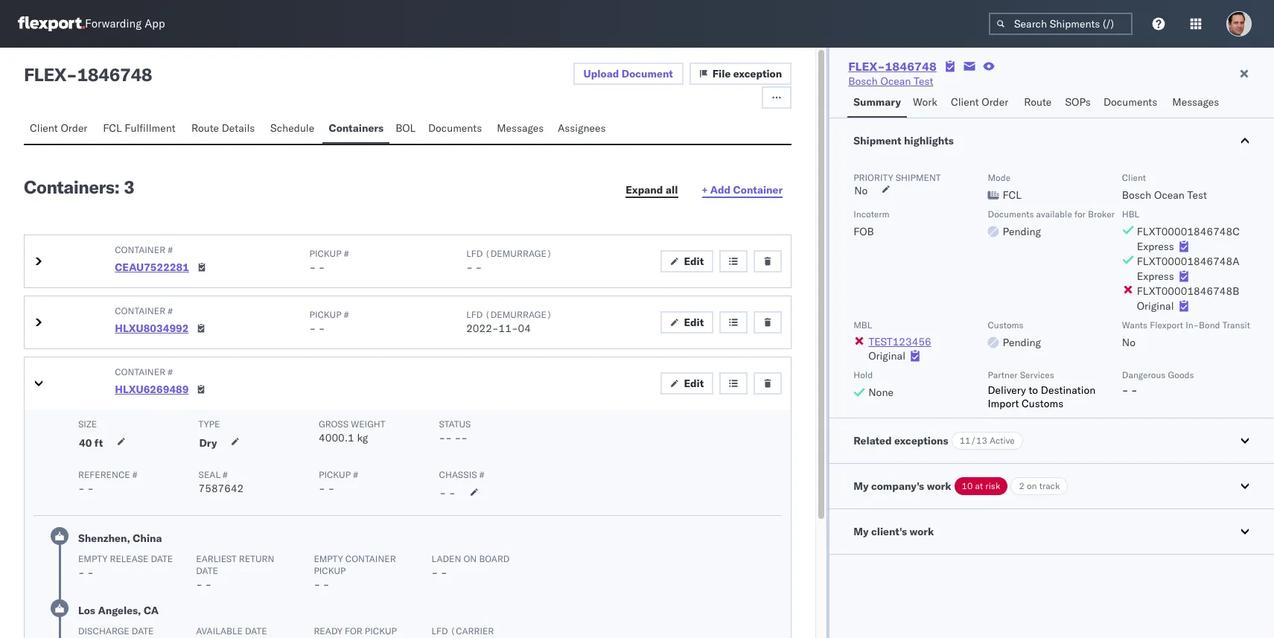 Task type: locate. For each thing, give the bounding box(es) containing it.
2 container # from the top
[[115, 305, 173, 316]]

test up work
[[914, 74, 933, 88]]

0 horizontal spatial on
[[464, 553, 477, 564]]

flexport. image
[[18, 16, 85, 31]]

order down flex - 1846748
[[61, 121, 87, 135]]

fcl left 'fulfillment'
[[103, 121, 122, 135]]

0 vertical spatial pickup
[[309, 248, 341, 259]]

0 horizontal spatial empty
[[78, 553, 107, 564]]

date down "earliest"
[[196, 565, 218, 576]]

2 vertical spatial documents
[[988, 208, 1034, 220]]

reference # - -
[[78, 469, 137, 495]]

(demurrage) inside the lfd (demurrage) 2022-11-04
[[485, 309, 552, 320]]

1 horizontal spatial bosch
[[1122, 188, 1151, 202]]

2 (demurrage) from the top
[[485, 309, 552, 320]]

work left 10
[[927, 480, 951, 493]]

my client's work
[[853, 525, 934, 538]]

customs
[[988, 319, 1024, 331], [1022, 397, 1064, 410]]

1 vertical spatial no
[[1122, 336, 1136, 349]]

empty left container
[[314, 553, 343, 564]]

0 horizontal spatial documents
[[428, 121, 482, 135]]

container # up hlxu6269489
[[115, 366, 173, 378]]

1 horizontal spatial client order button
[[945, 89, 1018, 118]]

in-
[[1186, 319, 1199, 331]]

fcl down mode
[[1003, 188, 1022, 202]]

my inside button
[[853, 525, 869, 538]]

client for client order button to the right
[[951, 95, 979, 109]]

pickup down container
[[314, 565, 346, 576]]

pending up services
[[1003, 336, 1041, 349]]

documents right the sops button
[[1103, 95, 1157, 109]]

container up hlxu6269489 button
[[115, 366, 165, 378]]

1 (demurrage) from the top
[[485, 248, 552, 259]]

0 vertical spatial client
[[951, 95, 979, 109]]

0 horizontal spatial documents button
[[422, 115, 491, 144]]

lfd inside the lfd (demurrage) 2022-11-04
[[466, 309, 483, 320]]

pending down documents available for broker
[[1003, 225, 1041, 238]]

1 container # from the top
[[115, 244, 173, 255]]

priority
[[853, 172, 893, 183]]

0 vertical spatial lfd
[[466, 248, 483, 259]]

1 vertical spatial route
[[191, 121, 219, 135]]

route details
[[191, 121, 255, 135]]

file
[[712, 67, 731, 80]]

1 horizontal spatial original
[[1137, 299, 1174, 313]]

0 vertical spatial messages
[[1172, 95, 1219, 109]]

work right client's
[[910, 525, 934, 538]]

bosch ocean test link
[[848, 74, 933, 89]]

size
[[78, 418, 97, 430]]

client order button right work
[[945, 89, 1018, 118]]

1 horizontal spatial on
[[1027, 480, 1037, 491]]

40
[[79, 436, 92, 450]]

ft
[[94, 436, 103, 450]]

1 horizontal spatial fcl
[[1003, 188, 1022, 202]]

on for 2 on track
[[1027, 480, 1037, 491]]

for right ready
[[345, 625, 362, 637]]

delivery
[[988, 383, 1026, 397]]

type
[[198, 418, 220, 430]]

2 vertical spatial edit
[[684, 377, 704, 390]]

2 vertical spatial lfd
[[432, 625, 448, 637]]

1846748 down the forwarding
[[77, 63, 152, 86]]

documents right bol button
[[428, 121, 482, 135]]

1 vertical spatial messages
[[497, 121, 544, 135]]

ocean
[[880, 74, 911, 88], [1154, 188, 1185, 202]]

order for client order button to the left
[[61, 121, 87, 135]]

1 vertical spatial test
[[1187, 188, 1207, 202]]

empty inside empty release date - -
[[78, 553, 107, 564]]

flex-
[[848, 59, 885, 74]]

no
[[854, 184, 868, 197], [1122, 336, 1136, 349]]

(demurrage) up the lfd (demurrage) 2022-11-04
[[485, 248, 552, 259]]

1 vertical spatial ocean
[[1154, 188, 1185, 202]]

flex-1846748 link
[[848, 59, 937, 74]]

hlxu8034992
[[115, 322, 189, 335]]

0 vertical spatial pickup
[[314, 565, 346, 576]]

services
[[1020, 369, 1054, 381]]

# inside seal # 7587642
[[223, 469, 228, 480]]

date inside the "earliest return date - -"
[[196, 565, 218, 576]]

test up flxt00001846748c
[[1187, 188, 1207, 202]]

pickup for empty container pickup - -
[[314, 565, 346, 576]]

1 edit from the top
[[684, 255, 704, 268]]

1 horizontal spatial messages
[[1172, 95, 1219, 109]]

order
[[982, 95, 1008, 109], [61, 121, 87, 135]]

route
[[1024, 95, 1052, 109], [191, 121, 219, 135]]

2 vertical spatial edit button
[[661, 372, 713, 395]]

on inside laden on board - -
[[464, 553, 477, 564]]

0 vertical spatial bosch
[[848, 74, 878, 88]]

#
[[168, 244, 173, 255], [344, 248, 349, 259], [168, 305, 173, 316], [344, 309, 349, 320], [168, 366, 173, 378], [132, 469, 137, 480], [223, 469, 228, 480], [353, 469, 358, 480], [479, 469, 484, 480]]

1 vertical spatial pending
[[1003, 336, 1041, 349]]

bosch inside 'client bosch ocean test incoterm fob'
[[1122, 188, 1151, 202]]

1 vertical spatial client
[[30, 121, 58, 135]]

1 vertical spatial original
[[868, 349, 905, 363]]

express for flxt00001846748a
[[1137, 270, 1174, 283]]

ocean up flxt00001846748c
[[1154, 188, 1185, 202]]

1 horizontal spatial route
[[1024, 95, 1052, 109]]

container # up ceau7522281 button
[[115, 244, 173, 255]]

ocean down flex-1846748 link
[[880, 74, 911, 88]]

ceau7522281 button
[[115, 261, 189, 274]]

priority shipment
[[853, 172, 941, 183]]

lfd for 2022-11-04
[[466, 309, 483, 320]]

0 vertical spatial work
[[927, 480, 951, 493]]

0 horizontal spatial order
[[61, 121, 87, 135]]

0 vertical spatial (demurrage)
[[485, 248, 552, 259]]

fcl for fcl
[[1003, 188, 1022, 202]]

2022-
[[466, 322, 499, 335]]

0 horizontal spatial test
[[914, 74, 933, 88]]

route left details
[[191, 121, 219, 135]]

0 horizontal spatial bosch
[[848, 74, 878, 88]]

1 vertical spatial bosch
[[1122, 188, 1151, 202]]

reference
[[78, 469, 130, 480]]

no down wants
[[1122, 336, 1136, 349]]

work inside button
[[910, 525, 934, 538]]

containers
[[329, 121, 384, 135]]

client order button down 'flex' at the top
[[24, 115, 97, 144]]

0 horizontal spatial no
[[854, 184, 868, 197]]

2 my from the top
[[853, 525, 869, 538]]

0 horizontal spatial messages
[[497, 121, 544, 135]]

1 vertical spatial pickup
[[365, 625, 397, 637]]

container #
[[115, 244, 173, 255], [115, 305, 173, 316], [115, 366, 173, 378]]

2 horizontal spatial documents
[[1103, 95, 1157, 109]]

on right the laden
[[464, 553, 477, 564]]

fcl for fcl fulfillment
[[103, 121, 122, 135]]

work
[[927, 480, 951, 493], [910, 525, 934, 538]]

los angeles, ca
[[78, 604, 159, 617]]

container # up hlxu8034992 button
[[115, 305, 173, 316]]

0 vertical spatial test
[[914, 74, 933, 88]]

0 vertical spatial customs
[[988, 319, 1024, 331]]

1 vertical spatial for
[[345, 625, 362, 637]]

route details button
[[185, 115, 264, 144]]

lfd
[[466, 248, 483, 259], [466, 309, 483, 320], [432, 625, 448, 637]]

1 horizontal spatial order
[[982, 95, 1008, 109]]

2 vertical spatial pickup # - -
[[319, 469, 358, 495]]

0 vertical spatial order
[[982, 95, 1008, 109]]

documents available for broker
[[988, 208, 1115, 220]]

lfd (demurrage) 2022-11-04
[[466, 309, 552, 335]]

1 vertical spatial customs
[[1022, 397, 1064, 410]]

order for client order button to the right
[[982, 95, 1008, 109]]

0 horizontal spatial 1846748
[[77, 63, 152, 86]]

1 vertical spatial pickup # - -
[[309, 309, 349, 335]]

my for my client's work
[[853, 525, 869, 538]]

2 empty from the left
[[314, 553, 343, 564]]

bosch down "flex-"
[[848, 74, 878, 88]]

china
[[133, 532, 162, 545]]

0 horizontal spatial client order button
[[24, 115, 97, 144]]

1 vertical spatial edit
[[684, 316, 704, 329]]

fcl fulfillment
[[103, 121, 175, 135]]

mbl
[[853, 319, 872, 331]]

0 horizontal spatial client
[[30, 121, 58, 135]]

customs up partner on the right of page
[[988, 319, 1024, 331]]

0 vertical spatial route
[[1024, 95, 1052, 109]]

client order right 'work' button
[[951, 95, 1008, 109]]

0 vertical spatial documents
[[1103, 95, 1157, 109]]

container # for ceau7522281
[[115, 244, 173, 255]]

1 horizontal spatial empty
[[314, 553, 343, 564]]

2 pending from the top
[[1003, 336, 1041, 349]]

company's
[[871, 480, 924, 493]]

1 horizontal spatial for
[[1074, 208, 1086, 220]]

my company's work
[[853, 480, 951, 493]]

0 horizontal spatial fcl
[[103, 121, 122, 135]]

- -
[[440, 486, 455, 500]]

client right 'work' button
[[951, 95, 979, 109]]

pickup for hlxu8034992
[[309, 309, 341, 320]]

2 horizontal spatial client
[[1122, 172, 1146, 183]]

route left sops
[[1024, 95, 1052, 109]]

dangerous goods - -
[[1122, 369, 1194, 397]]

on
[[1027, 480, 1037, 491], [464, 553, 477, 564]]

container up hlxu8034992 button
[[115, 305, 165, 316]]

1 vertical spatial express
[[1137, 270, 1174, 283]]

forwarding app
[[85, 17, 165, 31]]

edit button for - -
[[661, 250, 713, 273]]

express up flxt00001846748a
[[1137, 240, 1174, 253]]

container
[[345, 553, 396, 564]]

for left broker
[[1074, 208, 1086, 220]]

0 horizontal spatial client order
[[30, 121, 87, 135]]

original up flexport
[[1137, 299, 1174, 313]]

3 container # from the top
[[115, 366, 173, 378]]

40 ft
[[79, 436, 103, 450]]

empty inside empty container pickup - -
[[314, 553, 343, 564]]

related
[[853, 434, 892, 448]]

2 express from the top
[[1137, 270, 1174, 283]]

0 vertical spatial edit button
[[661, 250, 713, 273]]

11-
[[499, 322, 518, 335]]

lfd inside lfd (demurrage) - -
[[466, 248, 483, 259]]

assignees
[[558, 121, 606, 135]]

client
[[951, 95, 979, 109], [30, 121, 58, 135], [1122, 172, 1146, 183]]

date down ca
[[132, 625, 154, 637]]

1 express from the top
[[1137, 240, 1174, 253]]

pickup
[[309, 248, 341, 259], [309, 309, 341, 320], [319, 469, 351, 480]]

container up ceau7522281 button
[[115, 244, 165, 255]]

documents button right bol
[[422, 115, 491, 144]]

(demurrage) up '04'
[[485, 309, 552, 320]]

pickup for ceau7522281
[[309, 248, 341, 259]]

for
[[1074, 208, 1086, 220], [345, 625, 362, 637]]

1 vertical spatial client order
[[30, 121, 87, 135]]

1 horizontal spatial documents
[[988, 208, 1034, 220]]

1 horizontal spatial pickup
[[365, 625, 397, 637]]

2 edit button from the top
[[661, 311, 713, 334]]

bosch up hbl
[[1122, 188, 1151, 202]]

2 edit from the top
[[684, 316, 704, 329]]

pending for customs
[[1003, 336, 1041, 349]]

test123456 button
[[868, 335, 932, 348]]

0 horizontal spatial route
[[191, 121, 219, 135]]

no down priority
[[854, 184, 868, 197]]

file exception
[[712, 67, 782, 80]]

0 vertical spatial ocean
[[880, 74, 911, 88]]

(demurrage) inside lfd (demurrage) - -
[[485, 248, 552, 259]]

0 vertical spatial pending
[[1003, 225, 1041, 238]]

0 vertical spatial edit
[[684, 255, 704, 268]]

messages for the rightmost messages button
[[1172, 95, 1219, 109]]

11/13
[[960, 435, 987, 446]]

on right 2
[[1027, 480, 1037, 491]]

1 vertical spatial on
[[464, 553, 477, 564]]

container right add
[[733, 183, 783, 197]]

date inside empty release date - -
[[151, 553, 173, 564]]

0 vertical spatial fcl
[[103, 121, 122, 135]]

1 vertical spatial my
[[853, 525, 869, 538]]

flexport
[[1150, 319, 1183, 331]]

partner
[[988, 369, 1018, 381]]

original down test123456
[[868, 349, 905, 363]]

customs down services
[[1022, 397, 1064, 410]]

weight
[[351, 418, 385, 430]]

1 horizontal spatial no
[[1122, 336, 1136, 349]]

1846748 up bosch ocean test on the right top of page
[[885, 59, 937, 74]]

earliest return date - -
[[196, 553, 274, 591]]

1 vertical spatial order
[[61, 121, 87, 135]]

0 horizontal spatial for
[[345, 625, 362, 637]]

board
[[479, 553, 510, 564]]

documents button right sops
[[1098, 89, 1166, 118]]

0 horizontal spatial pickup
[[314, 565, 346, 576]]

schedule
[[270, 121, 314, 135]]

on for laden on board - -
[[464, 553, 477, 564]]

flex
[[24, 63, 66, 86]]

mode
[[988, 172, 1011, 183]]

0 vertical spatial on
[[1027, 480, 1037, 491]]

1 pending from the top
[[1003, 225, 1041, 238]]

client up hbl
[[1122, 172, 1146, 183]]

shipment highlights button
[[830, 118, 1274, 163]]

my left company's
[[853, 480, 869, 493]]

1 horizontal spatial test
[[1187, 188, 1207, 202]]

chassis #
[[439, 469, 484, 480]]

-
[[66, 63, 77, 86], [309, 261, 316, 274], [319, 261, 325, 274], [466, 261, 473, 274], [475, 261, 482, 274], [309, 322, 316, 335], [319, 322, 325, 335], [1122, 383, 1128, 397], [1131, 383, 1138, 397], [439, 431, 445, 445], [445, 431, 452, 445], [455, 431, 461, 445], [461, 431, 468, 445], [78, 482, 85, 495], [87, 482, 94, 495], [319, 482, 325, 495], [328, 482, 334, 495], [440, 486, 446, 500], [449, 486, 455, 500], [78, 566, 85, 579], [87, 566, 94, 579], [432, 566, 438, 579], [441, 566, 447, 579], [196, 578, 202, 591], [205, 578, 212, 591], [314, 578, 320, 591], [323, 578, 329, 591]]

1 horizontal spatial client
[[951, 95, 979, 109]]

angeles,
[[98, 604, 141, 617]]

1 my from the top
[[853, 480, 869, 493]]

flex-1846748
[[848, 59, 937, 74]]

bol
[[396, 121, 416, 135]]

summary button
[[848, 89, 907, 118]]

pickup right ready
[[365, 625, 397, 637]]

fcl inside button
[[103, 121, 122, 135]]

1 vertical spatial edit button
[[661, 311, 713, 334]]

0 vertical spatial container #
[[115, 244, 173, 255]]

route for route
[[1024, 95, 1052, 109]]

1 vertical spatial container #
[[115, 305, 173, 316]]

express up "flxt00001846748b"
[[1137, 270, 1174, 283]]

1 vertical spatial lfd
[[466, 309, 483, 320]]

empty for empty release date - -
[[78, 553, 107, 564]]

no inside "wants flexport in-bond transit no"
[[1122, 336, 1136, 349]]

client inside 'client bosch ocean test incoterm fob'
[[1122, 172, 1146, 183]]

gross weight 4000.1 kg
[[319, 418, 385, 445]]

client order down 'flex' at the top
[[30, 121, 87, 135]]

pickup inside empty container pickup - -
[[314, 565, 346, 576]]

0 vertical spatial pickup # - -
[[309, 248, 349, 274]]

2 vertical spatial client
[[1122, 172, 1146, 183]]

lfd inside lfd (carrier demurrage)
[[432, 625, 448, 637]]

client down 'flex' at the top
[[30, 121, 58, 135]]

1 empty from the left
[[78, 553, 107, 564]]

work for my company's work
[[927, 480, 951, 493]]

order left the route button
[[982, 95, 1008, 109]]

none
[[868, 386, 894, 399]]

available
[[1036, 208, 1072, 220]]

los
[[78, 604, 95, 617]]

1 edit button from the top
[[661, 250, 713, 273]]

client order
[[951, 95, 1008, 109], [30, 121, 87, 135]]

1 vertical spatial fcl
[[1003, 188, 1022, 202]]

express
[[1137, 240, 1174, 253], [1137, 270, 1174, 283]]

pickup for ready for pickup
[[365, 625, 397, 637]]

0 vertical spatial no
[[854, 184, 868, 197]]

shenzhen, china
[[78, 532, 162, 545]]

empty container pickup - -
[[314, 553, 396, 591]]

my left client's
[[853, 525, 869, 538]]

date down china
[[151, 553, 173, 564]]

0 vertical spatial my
[[853, 480, 869, 493]]

empty down the shenzhen,
[[78, 553, 107, 564]]

container # for hlxu6269489
[[115, 366, 173, 378]]

1 vertical spatial work
[[910, 525, 934, 538]]

0 vertical spatial express
[[1137, 240, 1174, 253]]

0 vertical spatial client order
[[951, 95, 1008, 109]]

documents down mode
[[988, 208, 1034, 220]]

work
[[913, 95, 937, 109]]

2 vertical spatial container #
[[115, 366, 173, 378]]

my for my company's work
[[853, 480, 869, 493]]

1 horizontal spatial 1846748
[[885, 59, 937, 74]]

express for flxt00001846748c
[[1137, 240, 1174, 253]]



Task type: vqa. For each thing, say whether or not it's contained in the screenshot.
Schedule Pickup from Los Angeles, CA link related to first SCHEDULE PICKUP FROM LOS ANGELES, CA button from the bottom
no



Task type: describe. For each thing, give the bounding box(es) containing it.
(demurrage) for 11-
[[485, 309, 552, 320]]

pickup # - - for 2022-11-04
[[309, 309, 349, 335]]

(demurrage) for -
[[485, 248, 552, 259]]

broker
[[1088, 208, 1115, 220]]

1 horizontal spatial messages button
[[1166, 89, 1227, 118]]

add
[[710, 183, 731, 197]]

ocean inside bosch ocean test link
[[880, 74, 911, 88]]

# inside reference # - -
[[132, 469, 137, 480]]

containers: 3
[[24, 176, 134, 198]]

wants flexport in-bond transit no
[[1122, 319, 1250, 349]]

1 vertical spatial documents
[[428, 121, 482, 135]]

bol button
[[390, 115, 422, 144]]

demurrage)
[[432, 637, 493, 638]]

lfd (carrier demurrage)
[[432, 625, 494, 638]]

+ add container
[[702, 183, 783, 197]]

fulfillment
[[125, 121, 175, 135]]

0 horizontal spatial messages button
[[491, 115, 552, 144]]

fob
[[853, 225, 874, 238]]

work for my client's work
[[910, 525, 934, 538]]

4000.1
[[319, 431, 354, 445]]

10 at risk
[[962, 480, 1000, 491]]

dry
[[199, 436, 217, 450]]

11/13 active
[[960, 435, 1015, 446]]

flex - 1846748
[[24, 63, 152, 86]]

Search Shipments (/) text field
[[989, 13, 1133, 35]]

fcl fulfillment button
[[97, 115, 185, 144]]

3 edit button from the top
[[661, 372, 713, 395]]

ready
[[314, 625, 342, 637]]

gross
[[319, 418, 349, 430]]

transit
[[1222, 319, 1250, 331]]

flxt00001846748b
[[1137, 284, 1239, 298]]

highlights
[[904, 134, 954, 147]]

empty for empty container pickup - -
[[314, 553, 343, 564]]

goods
[[1168, 369, 1194, 381]]

shipment
[[853, 134, 901, 147]]

my client's work button
[[830, 509, 1274, 554]]

details
[[222, 121, 255, 135]]

client bosch ocean test incoterm fob
[[853, 172, 1207, 238]]

lfd for - -
[[466, 248, 483, 259]]

sops button
[[1059, 89, 1098, 118]]

upload document button
[[573, 63, 683, 85]]

edit for - -
[[684, 255, 704, 268]]

container for hlxu6269489
[[115, 366, 165, 378]]

0 horizontal spatial original
[[868, 349, 905, 363]]

active
[[990, 435, 1015, 446]]

pickup # - - for - -
[[309, 248, 349, 274]]

ocean inside 'client bosch ocean test incoterm fob'
[[1154, 188, 1185, 202]]

2 vertical spatial pickup
[[319, 469, 351, 480]]

available
[[196, 625, 243, 637]]

upload
[[583, 67, 619, 80]]

kg
[[357, 431, 368, 445]]

container inside + add container button
[[733, 183, 783, 197]]

flxt00001846748c
[[1137, 225, 1240, 238]]

date right available
[[245, 625, 267, 637]]

schedule button
[[264, 115, 323, 144]]

(carrier
[[450, 625, 494, 637]]

bosch inside bosch ocean test link
[[848, 74, 878, 88]]

customs inside partner services delivery to destination import customs
[[1022, 397, 1064, 410]]

bosch ocean test
[[848, 74, 933, 88]]

status -- --
[[439, 418, 471, 445]]

messages for the left messages button
[[497, 121, 544, 135]]

flxt00001846748a
[[1137, 255, 1239, 268]]

exception
[[733, 67, 782, 80]]

seal # 7587642
[[198, 469, 244, 495]]

hlxu6269489 button
[[115, 383, 189, 396]]

status
[[439, 418, 471, 430]]

expand all button
[[617, 179, 687, 201]]

1 horizontal spatial documents button
[[1098, 89, 1166, 118]]

client for client order button to the left
[[30, 121, 58, 135]]

2
[[1019, 480, 1024, 491]]

seal
[[198, 469, 220, 480]]

ready for pickup
[[314, 625, 397, 637]]

containers:
[[24, 176, 120, 198]]

bond
[[1199, 319, 1220, 331]]

return
[[239, 553, 274, 564]]

+
[[702, 183, 708, 197]]

track
[[1039, 480, 1060, 491]]

import
[[988, 397, 1019, 410]]

hlxu8034992 button
[[115, 322, 189, 335]]

summary
[[853, 95, 901, 109]]

risk
[[985, 480, 1000, 491]]

edit button for 2022-11-04
[[661, 311, 713, 334]]

assignees button
[[552, 115, 614, 144]]

app
[[145, 17, 165, 31]]

route button
[[1018, 89, 1059, 118]]

discharge date
[[78, 625, 154, 637]]

7587642
[[198, 482, 244, 495]]

release
[[110, 553, 148, 564]]

container for ceau7522281
[[115, 244, 165, 255]]

0 vertical spatial for
[[1074, 208, 1086, 220]]

3
[[124, 176, 134, 198]]

1 horizontal spatial client order
[[951, 95, 1008, 109]]

exceptions
[[894, 434, 948, 448]]

earliest
[[196, 553, 237, 564]]

edit for 2022-11-04
[[684, 316, 704, 329]]

forwarding app link
[[18, 16, 165, 31]]

3 edit from the top
[[684, 377, 704, 390]]

container for hlxu8034992
[[115, 305, 165, 316]]

document
[[622, 67, 673, 80]]

test inside 'client bosch ocean test incoterm fob'
[[1187, 188, 1207, 202]]

pending for documents available for broker
[[1003, 225, 1041, 238]]

container # for hlxu8034992
[[115, 305, 173, 316]]

ca
[[144, 604, 159, 617]]

0 vertical spatial original
[[1137, 299, 1174, 313]]

at
[[975, 480, 983, 491]]

laden on board - -
[[432, 553, 510, 579]]

route for route details
[[191, 121, 219, 135]]

available date
[[196, 625, 267, 637]]

destination
[[1041, 383, 1096, 397]]



